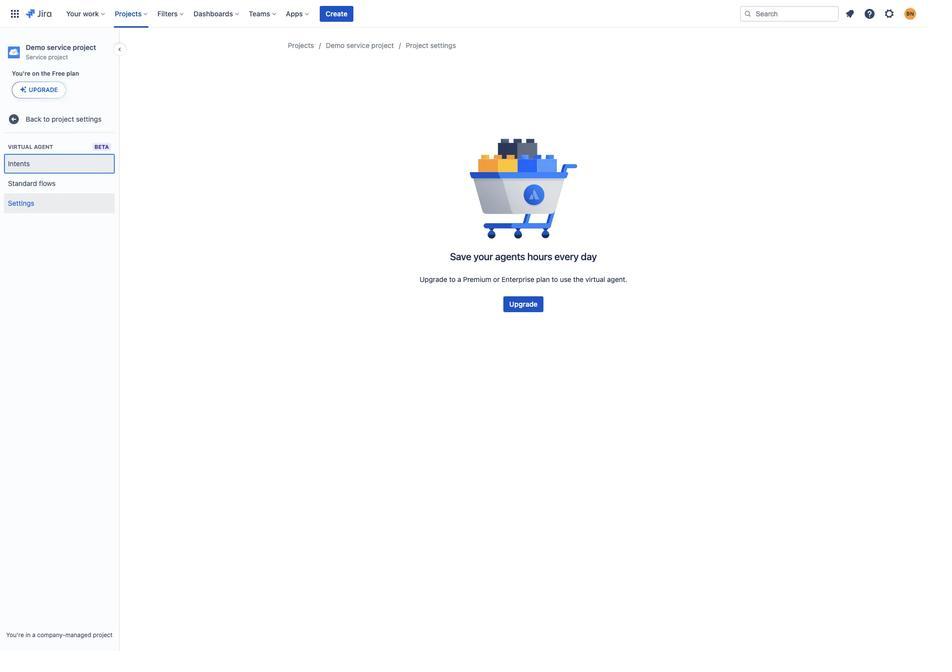 Task type: vqa. For each thing, say whether or not it's contained in the screenshot.
rightmost the settings
yes



Task type: locate. For each thing, give the bounding box(es) containing it.
upgrade
[[29, 86, 58, 94], [420, 275, 447, 284], [509, 300, 538, 308]]

0 horizontal spatial demo
[[26, 43, 45, 51]]

projects inside dropdown button
[[115, 9, 142, 18]]

0 horizontal spatial service
[[47, 43, 71, 51]]

you're
[[12, 70, 31, 77], [6, 632, 24, 639]]

1 horizontal spatial projects
[[288, 41, 314, 49]]

demo up the service
[[26, 43, 45, 51]]

managed
[[65, 632, 91, 639]]

apps button
[[283, 6, 313, 22]]

a
[[457, 275, 461, 284], [32, 632, 35, 639]]

0 vertical spatial upgrade
[[29, 86, 58, 94]]

1 vertical spatial the
[[573, 275, 584, 284]]

you're in a company-managed project
[[6, 632, 113, 639]]

a left premium
[[457, 275, 461, 284]]

search image
[[744, 10, 752, 18]]

to
[[43, 115, 50, 123], [449, 275, 456, 284], [552, 275, 558, 284]]

the
[[41, 70, 50, 77], [573, 275, 584, 284]]

0 horizontal spatial upgrade
[[29, 86, 58, 94]]

enterprise
[[502, 275, 534, 284]]

to left use
[[552, 275, 558, 284]]

banner
[[0, 0, 928, 28]]

you're left the in
[[6, 632, 24, 639]]

0 vertical spatial projects
[[115, 9, 142, 18]]

demo
[[326, 41, 345, 49], [26, 43, 45, 51]]

plan left use
[[536, 275, 550, 284]]

projects right work
[[115, 9, 142, 18]]

group containing intents
[[4, 133, 115, 216]]

plan
[[66, 70, 79, 77], [536, 275, 550, 284]]

virtual
[[585, 275, 605, 284]]

upgrade to a premium or enterprise plan to use the virtual agent.
[[420, 275, 627, 284]]

projects for projects dropdown button
[[115, 9, 142, 18]]

upgrade down upgrade to a premium or enterprise plan to use the virtual agent.
[[509, 300, 538, 308]]

1 horizontal spatial service
[[347, 41, 370, 49]]

settings link
[[4, 194, 115, 213]]

1 horizontal spatial settings
[[430, 41, 456, 49]]

1 vertical spatial projects
[[288, 41, 314, 49]]

1 horizontal spatial upgrade
[[420, 275, 447, 284]]

a for to
[[457, 275, 461, 284]]

1 vertical spatial plan
[[536, 275, 550, 284]]

the right use
[[573, 275, 584, 284]]

in
[[26, 632, 31, 639]]

a right the in
[[32, 632, 35, 639]]

settings
[[8, 199, 34, 207]]

hours
[[527, 251, 552, 262]]

0 horizontal spatial plan
[[66, 70, 79, 77]]

project
[[406, 41, 428, 49]]

demo down the create button
[[326, 41, 345, 49]]

free
[[52, 70, 65, 77]]

dashboards
[[194, 9, 233, 18]]

use
[[560, 275, 571, 284]]

jira image
[[26, 8, 51, 20], [26, 8, 51, 20]]

projects
[[115, 9, 142, 18], [288, 41, 314, 49]]

company-
[[37, 632, 65, 639]]

banner containing your work
[[0, 0, 928, 28]]

your work button
[[63, 6, 109, 22]]

project down your work dropdown button
[[73, 43, 96, 51]]

1 vertical spatial settings
[[76, 115, 102, 123]]

project right back
[[52, 115, 74, 123]]

upgrade link
[[503, 297, 544, 312]]

1 horizontal spatial plan
[[536, 275, 550, 284]]

a for in
[[32, 632, 35, 639]]

0 horizontal spatial a
[[32, 632, 35, 639]]

to down save
[[449, 275, 456, 284]]

upgrade left premium
[[420, 275, 447, 284]]

0 vertical spatial you're
[[12, 70, 31, 77]]

create button
[[320, 6, 353, 22]]

settings up beta
[[76, 115, 102, 123]]

projects down apps dropdown button
[[288, 41, 314, 49]]

project down primary element on the top of the page
[[371, 41, 394, 49]]

1 vertical spatial a
[[32, 632, 35, 639]]

0 horizontal spatial settings
[[76, 115, 102, 123]]

your
[[66, 9, 81, 18]]

to right back
[[43, 115, 50, 123]]

group
[[4, 133, 115, 216]]

demo service project link
[[326, 40, 394, 51]]

back
[[26, 115, 41, 123]]

primary element
[[6, 0, 740, 27]]

back to project settings link
[[4, 109, 115, 129]]

0 horizontal spatial projects
[[115, 9, 142, 18]]

service up free on the left top of page
[[47, 43, 71, 51]]

2 vertical spatial upgrade
[[509, 300, 538, 308]]

1 horizontal spatial demo
[[326, 41, 345, 49]]

0 vertical spatial plan
[[66, 70, 79, 77]]

upgrade inside "link"
[[509, 300, 538, 308]]

project up free on the left top of page
[[48, 53, 68, 61]]

upgrade down you're on the free plan
[[29, 86, 58, 94]]

1 vertical spatial you're
[[6, 632, 24, 639]]

service inside demo service project service project
[[47, 43, 71, 51]]

apps
[[286, 9, 303, 18]]

2 horizontal spatial to
[[552, 275, 558, 284]]

0 vertical spatial the
[[41, 70, 50, 77]]

0 horizontal spatial the
[[41, 70, 50, 77]]

service
[[347, 41, 370, 49], [47, 43, 71, 51]]

service
[[26, 53, 47, 61]]

Search field
[[740, 6, 839, 22]]

0 horizontal spatial to
[[43, 115, 50, 123]]

standard flows
[[8, 179, 56, 187]]

settings right project
[[430, 41, 456, 49]]

or
[[493, 275, 500, 284]]

0 vertical spatial a
[[457, 275, 461, 284]]

service down primary element on the top of the page
[[347, 41, 370, 49]]

plan right free on the left top of page
[[66, 70, 79, 77]]

day
[[581, 251, 597, 262]]

demo for demo service project service project
[[26, 43, 45, 51]]

save
[[450, 251, 471, 262]]

1 horizontal spatial to
[[449, 275, 456, 284]]

every
[[555, 251, 579, 262]]

2 horizontal spatial upgrade
[[509, 300, 538, 308]]

demo service project service project
[[26, 43, 96, 61]]

demo inside demo service project service project
[[26, 43, 45, 51]]

the right on
[[41, 70, 50, 77]]

agent
[[34, 144, 53, 150]]

settings
[[430, 41, 456, 49], [76, 115, 102, 123]]

1 horizontal spatial a
[[457, 275, 461, 284]]

save your agents hours every day
[[450, 251, 597, 262]]

intents
[[8, 159, 30, 168]]

project
[[371, 41, 394, 49], [73, 43, 96, 51], [48, 53, 68, 61], [52, 115, 74, 123], [93, 632, 113, 639]]

back to project settings
[[26, 115, 102, 123]]

you're left on
[[12, 70, 31, 77]]



Task type: describe. For each thing, give the bounding box(es) containing it.
your
[[474, 251, 493, 262]]

you're for you're in a company-managed project
[[6, 632, 24, 639]]

demo for demo service project
[[326, 41, 345, 49]]

service for demo service project
[[347, 41, 370, 49]]

virtual
[[8, 144, 32, 150]]

virtual agent
[[8, 144, 53, 150]]

you're for you're on the free plan
[[12, 70, 31, 77]]

your work
[[66, 9, 99, 18]]

appswitcher icon image
[[9, 8, 21, 20]]

notifications image
[[844, 8, 856, 20]]

filters
[[157, 9, 178, 18]]

upgrade button
[[12, 82, 65, 98]]

teams
[[249, 9, 270, 18]]

demo service project
[[326, 41, 394, 49]]

intents link
[[4, 154, 115, 174]]

to for a
[[449, 275, 456, 284]]

agent.
[[607, 275, 627, 284]]

you're on the free plan
[[12, 70, 79, 77]]

agents
[[495, 251, 525, 262]]

standard
[[8, 179, 37, 187]]

to for project
[[43, 115, 50, 123]]

premium
[[463, 275, 491, 284]]

projects link
[[288, 40, 314, 51]]

create
[[326, 9, 347, 18]]

project right managed
[[93, 632, 113, 639]]

0 vertical spatial settings
[[430, 41, 456, 49]]

your profile and settings image
[[904, 8, 916, 20]]

dashboards button
[[191, 6, 243, 22]]

on
[[32, 70, 39, 77]]

upgrade inside button
[[29, 86, 58, 94]]

service for demo service project service project
[[47, 43, 71, 51]]

project for back to project settings
[[52, 115, 74, 123]]

project settings link
[[406, 40, 456, 51]]

work
[[83, 9, 99, 18]]

1 horizontal spatial the
[[573, 275, 584, 284]]

flows
[[39, 179, 56, 187]]

project settings
[[406, 41, 456, 49]]

beta
[[94, 144, 109, 150]]

projects for projects 'link'
[[288, 41, 314, 49]]

help image
[[864, 8, 876, 20]]

projects button
[[112, 6, 152, 22]]

1 vertical spatial upgrade
[[420, 275, 447, 284]]

project for demo service project
[[371, 41, 394, 49]]

filters button
[[155, 6, 188, 22]]

teams button
[[246, 6, 280, 22]]

project for demo service project service project
[[73, 43, 96, 51]]

standard flows link
[[4, 174, 115, 194]]

settings image
[[884, 8, 895, 20]]



